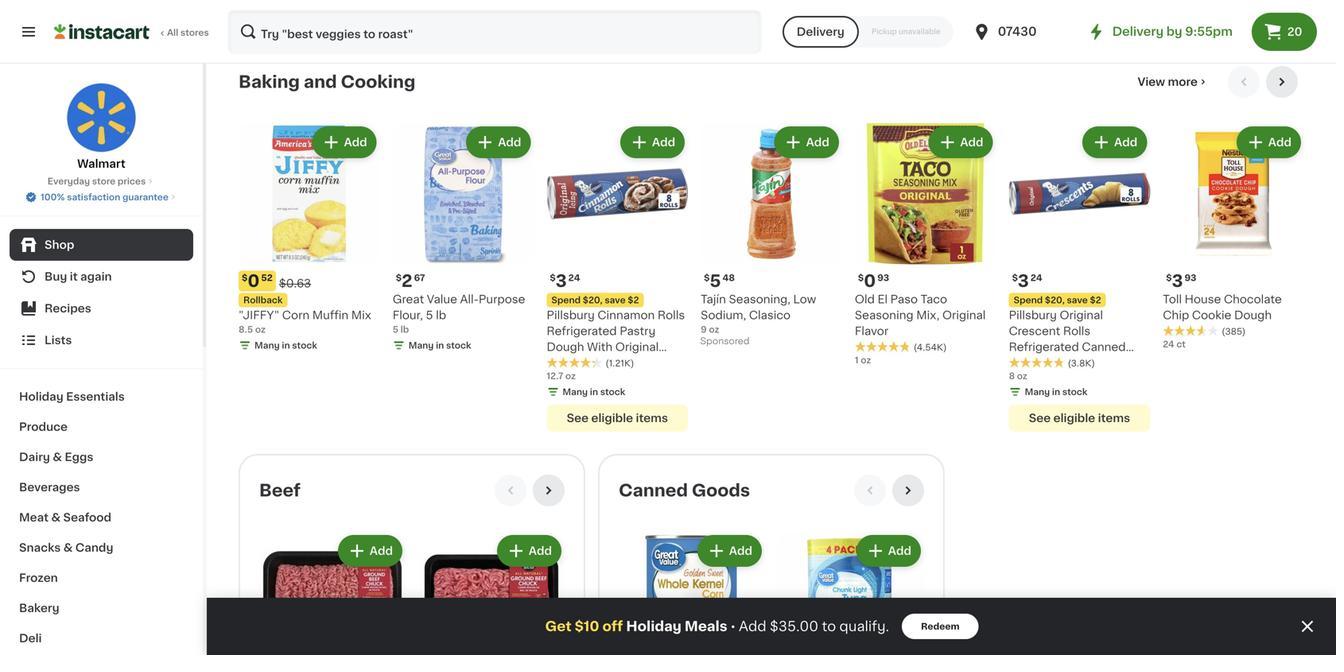Task type: vqa. For each thing, say whether or not it's contained in the screenshot.
the rightmost Many in stock button
yes



Task type: locate. For each thing, give the bounding box(es) containing it.
"jiffy"
[[239, 310, 279, 321]]

recipes link
[[10, 293, 193, 325]]

eligible down the (1.21k)
[[591, 413, 633, 424]]

original down taco
[[943, 310, 986, 321]]

store
[[92, 177, 116, 186]]

20
[[1288, 26, 1303, 37]]

&
[[53, 452, 62, 463], [51, 512, 61, 523], [63, 542, 73, 554]]

& for meat
[[51, 512, 61, 523]]

9 up "baking" on the left top
[[239, 17, 245, 26]]

1 3 from the left
[[1018, 273, 1029, 290]]

12.7
[[547, 372, 563, 381]]

1 horizontal spatial $2
[[1090, 296, 1101, 305]]

$ 3 24 up pillsbury cinnamon rolls refrigerated pastry dough with original icing
[[550, 273, 580, 290]]

2 vertical spatial 5
[[393, 325, 398, 334]]

1 vertical spatial pastry
[[1009, 358, 1045, 369]]

2 horizontal spatial 5
[[710, 273, 721, 290]]

get
[[545, 620, 572, 634]]

1 eligible from the left
[[1054, 413, 1095, 424]]

6 $ from the left
[[858, 274, 864, 282]]

original inside old el paso taco seasoning mix, original flavor
[[943, 310, 986, 321]]

5 left 48
[[710, 273, 721, 290]]

original inside pillsbury cinnamon rolls refrigerated pastry dough with original icing
[[615, 342, 659, 353]]

0 horizontal spatial dough
[[547, 342, 584, 353]]

holiday right off
[[626, 620, 682, 634]]

save
[[1067, 296, 1088, 305], [605, 296, 626, 305]]

2 3 from the left
[[556, 273, 567, 290]]

0 horizontal spatial see eligible items
[[567, 413, 668, 424]]

0 horizontal spatial items
[[636, 413, 668, 424]]

1 vertical spatial refrigerated
[[1009, 342, 1079, 353]]

0 horizontal spatial pastry
[[620, 326, 656, 337]]

items for pillsbury cinnamon rolls refrigerated pastry dough with original icing
[[636, 413, 668, 424]]

rolls right cinnamon
[[658, 310, 685, 321]]

1 0 from the left
[[248, 273, 260, 290]]

0 horizontal spatial holiday
[[19, 391, 63, 402]]

0 vertical spatial canned
[[1082, 342, 1126, 353]]

1 horizontal spatial 93
[[1185, 274, 1197, 282]]

3
[[1018, 273, 1029, 290], [556, 273, 567, 290], [1172, 273, 1183, 290]]

by
[[1167, 26, 1182, 37]]

7 $ from the left
[[1166, 274, 1172, 282]]

1 vertical spatial holiday
[[626, 620, 682, 634]]

it
[[70, 271, 78, 282]]

$20,
[[1045, 296, 1065, 305], [583, 296, 603, 305]]

1 horizontal spatial 3
[[1018, 273, 1029, 290]]

lb down value
[[436, 310, 446, 321]]

1 horizontal spatial dough
[[1048, 358, 1085, 369]]

baking
[[239, 73, 300, 90]]

0 horizontal spatial original
[[615, 342, 659, 353]]

cooking
[[341, 73, 416, 90]]

24 up "crescent"
[[1031, 274, 1042, 282]]

1 $2 from the left
[[1090, 296, 1101, 305]]

93 up "house"
[[1185, 274, 1197, 282]]

dairy
[[19, 452, 50, 463]]

0 horizontal spatial 3
[[556, 273, 567, 290]]

9 left the 9:55pm
[[1163, 18, 1169, 27]]

1 see eligible items from the left
[[1029, 413, 1130, 424]]

0 left 52
[[248, 273, 260, 290]]

3 for pillsbury original crescent rolls refrigerated canned pastry dough
[[1018, 273, 1029, 290]]

0 horizontal spatial $ 3 24
[[550, 273, 580, 290]]

dough up icing
[[547, 342, 584, 353]]

pillsbury up "crescent"
[[1009, 310, 1057, 321]]

see eligible items down (3.8k)
[[1029, 413, 1130, 424]]

pastry down cinnamon
[[620, 326, 656, 337]]

1 horizontal spatial save
[[1067, 296, 1088, 305]]

sponsored badge image
[[701, 337, 749, 346]]

9 oz left the 9:55pm
[[1163, 18, 1182, 27]]

0 horizontal spatial save
[[605, 296, 626, 305]]

holiday inside the treatment tracker modal dialog
[[626, 620, 682, 634]]

delivery for delivery by 9:55pm
[[1113, 26, 1164, 37]]

1 horizontal spatial original
[[943, 310, 986, 321]]

2 horizontal spatial 3
[[1172, 273, 1183, 290]]

24 up pillsbury cinnamon rolls refrigerated pastry dough with original icing
[[568, 274, 580, 282]]

1 horizontal spatial see eligible items button
[[1009, 405, 1150, 432]]

24 ct
[[1163, 340, 1186, 349]]

2 spend from the left
[[552, 296, 581, 305]]

view
[[1138, 76, 1165, 87]]

1 horizontal spatial refrigerated
[[1009, 342, 1079, 353]]

2 see eligible items button from the left
[[547, 405, 688, 432]]

spend $20, save $2 up cinnamon
[[552, 296, 639, 305]]

1 pillsbury from the left
[[1009, 310, 1057, 321]]

lb down flour,
[[401, 325, 409, 334]]

3 $ from the left
[[704, 274, 710, 282]]

9 oz
[[239, 17, 257, 26], [1163, 18, 1182, 27]]

0 horizontal spatial delivery
[[797, 26, 845, 37]]

refrigerated up with
[[547, 326, 617, 337]]

& left 'candy'
[[63, 542, 73, 554]]

dough inside 'pillsbury original crescent rolls refrigerated canned pastry dough'
[[1048, 358, 1085, 369]]

eligible down (3.8k)
[[1054, 413, 1095, 424]]

0 horizontal spatial 93
[[878, 274, 889, 282]]

$ inside $ 0 52 $0.63
[[242, 274, 248, 282]]

1 see eligible items button from the left
[[1009, 405, 1150, 432]]

see eligible items button down the (1.21k)
[[547, 405, 688, 432]]

see eligible items button for original
[[547, 405, 688, 432]]

delivery inside delivery by 9:55pm link
[[1113, 26, 1164, 37]]

0 horizontal spatial many in stock button
[[701, 0, 842, 16]]

1 horizontal spatial delivery
[[1113, 26, 1164, 37]]

5 down value
[[426, 310, 433, 321]]

100%
[[41, 193, 65, 202]]

$ 3 24 for pillsbury original crescent rolls refrigerated canned pastry dough
[[1012, 273, 1042, 290]]

seasoning
[[855, 310, 914, 321]]

0 horizontal spatial 0
[[248, 273, 260, 290]]

$20, for cinnamon
[[583, 296, 603, 305]]

canned left goods
[[619, 482, 688, 499]]

instacart logo image
[[54, 22, 150, 41]]

eligible for dough
[[1054, 413, 1095, 424]]

off
[[603, 620, 623, 634]]

baking and cooking
[[239, 73, 416, 90]]

2 save from the left
[[605, 296, 626, 305]]

original up the (1.21k)
[[615, 342, 659, 353]]

2 spend $20, save $2 from the left
[[552, 296, 639, 305]]

0 horizontal spatial see eligible items button
[[547, 405, 688, 432]]

walmart
[[77, 158, 126, 169]]

0 up old
[[864, 273, 876, 290]]

1 horizontal spatial rolls
[[1063, 326, 1091, 337]]

1 horizontal spatial spend
[[1014, 296, 1043, 305]]

snacks & candy
[[19, 542, 113, 554]]

07430
[[998, 26, 1037, 37]]

2 horizontal spatial dough
[[1234, 310, 1272, 321]]

1 vertical spatial &
[[51, 512, 61, 523]]

stock
[[754, 2, 779, 11], [1063, 18, 1088, 27], [292, 33, 317, 42], [446, 33, 471, 42], [292, 341, 317, 350], [446, 341, 471, 350], [1063, 388, 1088, 397], [600, 388, 625, 397]]

lists
[[45, 335, 72, 346]]

4 $ from the left
[[1012, 274, 1018, 282]]

Search field
[[229, 11, 760, 52]]

1 horizontal spatial 5
[[426, 310, 433, 321]]

holiday inside holiday essentials link
[[19, 391, 63, 402]]

see eligible items for dough
[[1029, 413, 1130, 424]]

"jiffy" corn muffin mix 8.5 oz
[[239, 310, 371, 334]]

None search field
[[227, 10, 762, 54]]

1 items from the left
[[1098, 413, 1130, 424]]

$ inside $ 0 93
[[858, 274, 864, 282]]

$20, up cinnamon
[[583, 296, 603, 305]]

rolls inside 'pillsbury original crescent rolls refrigerated canned pastry dough'
[[1063, 326, 1091, 337]]

$2 up cinnamon
[[628, 296, 639, 305]]

93 up el
[[878, 274, 889, 282]]

0 horizontal spatial pillsbury
[[547, 310, 595, 321]]

1 see from the left
[[1029, 413, 1051, 424]]

2 0 from the left
[[864, 273, 876, 290]]

1 horizontal spatial 9 oz
[[1163, 18, 1182, 27]]

0 vertical spatial rolls
[[658, 310, 685, 321]]

product group
[[701, 0, 842, 31], [239, 123, 380, 355], [393, 123, 534, 355], [547, 123, 688, 432], [701, 123, 842, 350], [855, 123, 996, 367], [1009, 123, 1150, 432], [1163, 123, 1304, 351], [259, 532, 406, 655], [418, 532, 565, 655], [619, 532, 765, 655], [778, 532, 924, 655]]

1 many in stock button from the left
[[701, 0, 842, 16]]

2 items from the left
[[636, 413, 668, 424]]

0 horizontal spatial see
[[567, 413, 589, 424]]

5
[[710, 273, 721, 290], [426, 310, 433, 321], [393, 325, 398, 334]]

24 for original
[[1031, 274, 1042, 282]]

93 for 0
[[878, 274, 889, 282]]

spend up "crescent"
[[1014, 296, 1043, 305]]

2 $2 from the left
[[628, 296, 639, 305]]

oz down "jiffy"
[[255, 325, 266, 334]]

0 horizontal spatial 24
[[568, 274, 580, 282]]

& for snacks
[[63, 542, 73, 554]]

1 horizontal spatial holiday
[[626, 620, 682, 634]]

essentials
[[66, 391, 125, 402]]

8
[[1009, 372, 1015, 381]]

0 horizontal spatial eligible
[[591, 413, 633, 424]]

2 pillsbury from the left
[[547, 310, 595, 321]]

spend for pillsbury original crescent rolls refrigerated canned pastry dough
[[1014, 296, 1043, 305]]

9 inside button
[[1163, 18, 1169, 27]]

$20, up "crescent"
[[1045, 296, 1065, 305]]

rolls up (3.8k)
[[1063, 326, 1091, 337]]

1 spend from the left
[[1014, 296, 1043, 305]]

$ 3 24 for pillsbury cinnamon rolls refrigerated pastry dough with original icing
[[550, 273, 580, 290]]

0 vertical spatial holiday
[[19, 391, 63, 402]]

everyday
[[48, 177, 90, 186]]

1 spend $20, save $2 from the left
[[1014, 296, 1101, 305]]

2 93 from the left
[[1185, 274, 1197, 282]]

& right 'meat' at left bottom
[[51, 512, 61, 523]]

1 horizontal spatial see eligible items
[[1029, 413, 1130, 424]]

0 vertical spatial pastry
[[620, 326, 656, 337]]

0 horizontal spatial canned
[[619, 482, 688, 499]]

1 93 from the left
[[878, 274, 889, 282]]

0
[[248, 273, 260, 290], [864, 273, 876, 290]]

0 vertical spatial refrigerated
[[547, 326, 617, 337]]

12.7 oz
[[547, 372, 576, 381]]

view more
[[1138, 76, 1198, 87]]

1 horizontal spatial spend $20, save $2
[[1014, 296, 1101, 305]]

original up (3.8k)
[[1060, 310, 1103, 321]]

product group containing 2
[[393, 123, 534, 355]]

add
[[344, 137, 367, 148], [498, 137, 521, 148], [652, 137, 675, 148], [806, 137, 829, 148], [960, 137, 984, 148], [1114, 137, 1138, 148], [1268, 137, 1292, 148], [370, 546, 393, 557], [529, 546, 552, 557], [729, 546, 752, 557], [888, 546, 912, 557], [739, 620, 766, 634]]

9 oz up "baking" on the left top
[[239, 17, 257, 26]]

0 horizontal spatial refrigerated
[[547, 326, 617, 337]]

save up 'pillsbury original crescent rolls refrigerated canned pastry dough'
[[1067, 296, 1088, 305]]

pillsbury for pillsbury cinnamon rolls refrigerated pastry dough with original icing
[[547, 310, 595, 321]]

2 see from the left
[[567, 413, 589, 424]]

pillsbury cinnamon rolls refrigerated pastry dough with original icing
[[547, 310, 685, 369]]

1 vertical spatial dough
[[547, 342, 584, 353]]

2 eligible from the left
[[591, 413, 633, 424]]

$ 3 24 up "crescent"
[[1012, 273, 1042, 290]]

1 save from the left
[[1067, 296, 1088, 305]]

to
[[822, 620, 836, 634]]

0 horizontal spatial $2
[[628, 296, 639, 305]]

9 oz inside button
[[1163, 18, 1182, 27]]

0 horizontal spatial spend
[[552, 296, 581, 305]]

many in stock button
[[701, 0, 842, 16], [1009, 0, 1150, 32]]

pastry up 8 oz
[[1009, 358, 1045, 369]]

item carousel region
[[239, 66, 1304, 442]]

many
[[717, 2, 742, 11], [1025, 18, 1050, 27], [255, 33, 280, 42], [409, 33, 434, 42], [255, 341, 280, 350], [409, 341, 434, 350], [1025, 388, 1050, 397], [563, 388, 588, 397]]

24 for cinnamon
[[568, 274, 580, 282]]

$0.52 original price: $0.63 element
[[239, 271, 380, 292]]

0 vertical spatial 5
[[710, 273, 721, 290]]

snacks
[[19, 542, 61, 554]]

see
[[1029, 413, 1051, 424], [567, 413, 589, 424]]

refrigerated down "crescent"
[[1009, 342, 1079, 353]]

eligible for original
[[591, 413, 633, 424]]

dough inside pillsbury cinnamon rolls refrigerated pastry dough with original icing
[[547, 342, 584, 353]]

1 horizontal spatial 24
[[1031, 274, 1042, 282]]

1 horizontal spatial pastry
[[1009, 358, 1045, 369]]

dough down the chocolate
[[1234, 310, 1272, 321]]

0 horizontal spatial spend $20, save $2
[[552, 296, 639, 305]]

0 horizontal spatial rolls
[[658, 310, 685, 321]]

2 horizontal spatial 9
[[1163, 18, 1169, 27]]

0 horizontal spatial lb
[[401, 325, 409, 334]]

9 up sponsored badge "image"
[[701, 325, 707, 334]]

low
[[793, 294, 816, 305]]

mix,
[[916, 310, 940, 321]]

oz left the 9:55pm
[[1171, 18, 1182, 27]]

spend for pillsbury cinnamon rolls refrigerated pastry dough with original icing
[[552, 296, 581, 305]]

dough inside toll house chocolate chip cookie dough
[[1234, 310, 1272, 321]]

product group containing many in stock
[[701, 0, 842, 31]]

original inside 'pillsbury original crescent rolls refrigerated canned pastry dough'
[[1060, 310, 1103, 321]]

oz
[[247, 17, 257, 26], [1171, 18, 1182, 27], [255, 325, 266, 334], [709, 325, 719, 334], [861, 356, 871, 365], [1017, 372, 1028, 381], [565, 372, 576, 381]]

2 vertical spatial &
[[63, 542, 73, 554]]

spend $20, save $2 for original
[[1014, 296, 1101, 305]]

0 horizontal spatial 5
[[393, 325, 398, 334]]

1 vertical spatial 5
[[426, 310, 433, 321]]

93
[[878, 274, 889, 282], [1185, 274, 1197, 282]]

9
[[239, 17, 245, 26], [1163, 18, 1169, 27], [701, 325, 707, 334]]

holiday up produce at left bottom
[[19, 391, 63, 402]]

0 inside "element"
[[248, 273, 260, 290]]

see for pillsbury cinnamon rolls refrigerated pastry dough with original icing
[[567, 413, 589, 424]]

oz inside "jiffy" corn muffin mix 8.5 oz
[[255, 325, 266, 334]]

pastry inside pillsbury cinnamon rolls refrigerated pastry dough with original icing
[[620, 326, 656, 337]]

0 horizontal spatial $20,
[[583, 296, 603, 305]]

oz right 12.7
[[565, 372, 576, 381]]

eggs
[[65, 452, 93, 463]]

dough for 3
[[1234, 310, 1272, 321]]

flour,
[[393, 310, 423, 321]]

see eligible items button for dough
[[1009, 405, 1150, 432]]

oz right 1
[[861, 356, 871, 365]]

spend $20, save $2 up "crescent"
[[1014, 296, 1101, 305]]

2 $20, from the left
[[583, 296, 603, 305]]

0 vertical spatial dough
[[1234, 310, 1272, 321]]

chocolate
[[1224, 294, 1282, 305]]

93 inside $ 0 93
[[878, 274, 889, 282]]

2 $ from the left
[[396, 274, 402, 282]]

dough down "crescent"
[[1048, 358, 1085, 369]]

dairy & eggs link
[[10, 442, 193, 472]]

ct
[[1177, 340, 1186, 349]]

spend $20, save $2
[[1014, 296, 1101, 305], [552, 296, 639, 305]]

see eligible items button down (3.8k)
[[1009, 405, 1150, 432]]

see eligible items down the (1.21k)
[[567, 413, 668, 424]]

24 left ct
[[1163, 340, 1175, 349]]

$10
[[575, 620, 599, 634]]

$2 for cinnamon
[[628, 296, 639, 305]]

0 vertical spatial lb
[[436, 310, 446, 321]]

1 horizontal spatial $20,
[[1045, 296, 1065, 305]]

spend $20, save $2 for cinnamon
[[552, 296, 639, 305]]

0 vertical spatial &
[[53, 452, 62, 463]]

1 horizontal spatial 9
[[701, 325, 707, 334]]

$ 3 93
[[1166, 273, 1197, 290]]

qualify.
[[840, 620, 889, 634]]

pillsbury up with
[[547, 310, 595, 321]]

1 horizontal spatial $ 3 24
[[1012, 273, 1042, 290]]

1 $20, from the left
[[1045, 296, 1065, 305]]

1 horizontal spatial see
[[1029, 413, 1051, 424]]

1 horizontal spatial eligible
[[1054, 413, 1095, 424]]

rolls
[[658, 310, 685, 321], [1063, 326, 1091, 337]]

1 vertical spatial rolls
[[1063, 326, 1091, 337]]

holiday essentials link
[[10, 382, 193, 412]]

save up cinnamon
[[605, 296, 626, 305]]

original
[[1060, 310, 1103, 321], [943, 310, 986, 321], [615, 342, 659, 353]]

2 $ 3 24 from the left
[[550, 273, 580, 290]]

pillsbury inside pillsbury cinnamon rolls refrigerated pastry dough with original icing
[[547, 310, 595, 321]]

1 horizontal spatial canned
[[1082, 342, 1126, 353]]

toll house chocolate chip cookie dough
[[1163, 294, 1282, 321]]

save for cinnamon
[[605, 296, 626, 305]]

2 vertical spatial dough
[[1048, 358, 1085, 369]]

cinnamon
[[598, 310, 655, 321]]

2 see eligible items from the left
[[567, 413, 668, 424]]

all
[[167, 28, 178, 37]]

beverages link
[[10, 472, 193, 503]]

5 down flour,
[[393, 325, 398, 334]]

$ 3 24
[[1012, 273, 1042, 290], [550, 273, 580, 290]]

100% satisfaction guarantee button
[[25, 188, 178, 204]]

flavor
[[855, 326, 889, 337]]

1 horizontal spatial 0
[[864, 273, 876, 290]]

refrigerated inside 'pillsbury original crescent rolls refrigerated canned pastry dough'
[[1009, 342, 1079, 353]]

1 horizontal spatial items
[[1098, 413, 1130, 424]]

pillsbury original crescent rolls refrigerated canned pastry dough
[[1009, 310, 1126, 369]]

$
[[242, 274, 248, 282], [396, 274, 402, 282], [704, 274, 710, 282], [1012, 274, 1018, 282], [550, 274, 556, 282], [858, 274, 864, 282], [1166, 274, 1172, 282]]

many in stock
[[717, 2, 779, 11], [1025, 18, 1088, 27], [255, 33, 317, 42], [409, 33, 471, 42], [255, 341, 317, 350], [409, 341, 471, 350], [1025, 388, 1088, 397], [563, 388, 625, 397]]

& for dairy
[[53, 452, 62, 463]]

pillsbury inside 'pillsbury original crescent rolls refrigerated canned pastry dough'
[[1009, 310, 1057, 321]]

$2 up 'pillsbury original crescent rolls refrigerated canned pastry dough'
[[1090, 296, 1101, 305]]

1 horizontal spatial pillsbury
[[1009, 310, 1057, 321]]

1 $ from the left
[[242, 274, 248, 282]]

delivery inside delivery button
[[797, 26, 845, 37]]

93 inside the $ 3 93
[[1185, 274, 1197, 282]]

seasoning,
[[729, 294, 791, 305]]

taco
[[921, 294, 947, 305]]

1 $ 3 24 from the left
[[1012, 273, 1042, 290]]

purpose
[[479, 294, 525, 305]]

canned up (3.8k)
[[1082, 342, 1126, 353]]

& left eggs
[[53, 452, 62, 463]]

seafood
[[63, 512, 111, 523]]

1 horizontal spatial many in stock button
[[1009, 0, 1150, 32]]

spend up icing
[[552, 296, 581, 305]]

see eligible items for original
[[567, 413, 668, 424]]

2 horizontal spatial original
[[1060, 310, 1103, 321]]

pastry
[[620, 326, 656, 337], [1009, 358, 1045, 369]]

oz up sponsored badge "image"
[[709, 325, 719, 334]]



Task type: describe. For each thing, give the bounding box(es) containing it.
delivery by 9:55pm
[[1113, 26, 1233, 37]]

snacks & candy link
[[10, 533, 193, 563]]

goods
[[692, 482, 750, 499]]

$ 0 93
[[858, 273, 889, 290]]

satisfaction
[[67, 193, 120, 202]]

service type group
[[783, 16, 953, 48]]

deli link
[[10, 624, 193, 654]]

2 many in stock button from the left
[[1009, 0, 1150, 32]]

$35.00
[[770, 620, 819, 634]]

0 horizontal spatial 9
[[239, 17, 245, 26]]

meat & seafood link
[[10, 503, 193, 533]]

1 oz
[[855, 356, 871, 365]]

lists link
[[10, 325, 193, 356]]

buy it again
[[45, 271, 112, 282]]

dough for spend $20, save $2
[[547, 342, 584, 353]]

and
[[304, 73, 337, 90]]

9 inside tajín seasoning, low sodium, clasico 9 oz
[[701, 325, 707, 334]]

everyday store prices link
[[48, 175, 155, 188]]

rolls inside pillsbury cinnamon rolls refrigerated pastry dough with original icing
[[658, 310, 685, 321]]

old
[[855, 294, 875, 305]]

(4.54k)
[[914, 343, 947, 352]]

canned inside 'pillsbury original crescent rolls refrigerated canned pastry dough'
[[1082, 342, 1126, 353]]

beverages
[[19, 482, 80, 493]]

1
[[855, 356, 859, 365]]

100% satisfaction guarantee
[[41, 193, 169, 202]]

20 button
[[1252, 13, 1317, 51]]

tajín
[[701, 294, 726, 305]]

48
[[723, 274, 735, 282]]

save for original
[[1067, 296, 1088, 305]]

$0.63
[[279, 278, 311, 289]]

meals
[[685, 620, 727, 634]]

delivery by 9:55pm link
[[1087, 22, 1233, 41]]

see for pillsbury original crescent rolls refrigerated canned pastry dough
[[1029, 413, 1051, 424]]

$ inside the $ 3 93
[[1166, 274, 1172, 282]]

3 for pillsbury cinnamon rolls refrigerated pastry dough with original icing
[[556, 273, 567, 290]]

old el paso taco seasoning mix, original flavor
[[855, 294, 986, 337]]

everyday store prices
[[48, 177, 146, 186]]

93 for 3
[[1185, 274, 1197, 282]]

9 oz button
[[1163, 0, 1304, 29]]

buy it again link
[[10, 261, 193, 293]]

$ 5 48
[[704, 273, 735, 290]]

$ 2 67
[[396, 273, 425, 290]]

1 vertical spatial lb
[[401, 325, 409, 334]]

3 3 from the left
[[1172, 273, 1183, 290]]

beef
[[259, 482, 301, 499]]

5 $ from the left
[[550, 274, 556, 282]]

paso
[[891, 294, 918, 305]]

produce link
[[10, 412, 193, 442]]

refrigerated inside pillsbury cinnamon rolls refrigerated pastry dough with original icing
[[547, 326, 617, 337]]

walmart link
[[66, 83, 136, 172]]

all stores link
[[54, 10, 210, 54]]

buy
[[45, 271, 67, 282]]

value
[[427, 294, 457, 305]]

all stores
[[167, 28, 209, 37]]

walmart logo image
[[66, 83, 136, 153]]

recipes
[[45, 303, 91, 314]]

treatment tracker modal dialog
[[207, 598, 1336, 655]]

(3.8k)
[[1068, 359, 1095, 368]]

bakery
[[19, 603, 59, 614]]

0 for $ 0 52 $0.63
[[248, 273, 260, 290]]

07430 button
[[973, 10, 1068, 54]]

oz up "baking" on the left top
[[247, 17, 257, 26]]

9:55pm
[[1185, 26, 1233, 37]]

produce
[[19, 422, 68, 433]]

pillsbury for pillsbury original crescent rolls refrigerated canned pastry dough
[[1009, 310, 1057, 321]]

mix
[[351, 310, 371, 321]]

corn
[[282, 310, 310, 321]]

delivery for delivery
[[797, 26, 845, 37]]

oz inside tajín seasoning, low sodium, clasico 9 oz
[[709, 325, 719, 334]]

prices
[[118, 177, 146, 186]]

tajín seasoning, low sodium, clasico 9 oz
[[701, 294, 816, 334]]

2
[[402, 273, 412, 290]]

frozen link
[[10, 563, 193, 593]]

shop link
[[10, 229, 193, 261]]

stores
[[180, 28, 209, 37]]

items for pillsbury original crescent rolls refrigerated canned pastry dough
[[1098, 413, 1130, 424]]

$2 for original
[[1090, 296, 1101, 305]]

redeem button
[[902, 614, 979, 640]]

beef link
[[259, 481, 301, 500]]

0 for $ 0 93
[[864, 273, 876, 290]]

0 horizontal spatial 9 oz
[[239, 17, 257, 26]]

view more button
[[1131, 66, 1215, 98]]

$ inside $ 5 48
[[704, 274, 710, 282]]

icing
[[547, 358, 574, 369]]

holiday essentials
[[19, 391, 125, 402]]

$ inside the $ 2 67
[[396, 274, 402, 282]]

$20, for original
[[1045, 296, 1065, 305]]

house
[[1185, 294, 1221, 305]]

clasico
[[749, 310, 791, 321]]

muffin
[[312, 310, 349, 321]]

add inside the treatment tracker modal dialog
[[739, 620, 766, 634]]

oz inside button
[[1171, 18, 1182, 27]]

all-
[[460, 294, 479, 305]]

cookie
[[1192, 310, 1232, 321]]

product group containing 5
[[701, 123, 842, 350]]

67
[[414, 274, 425, 282]]

shop
[[45, 239, 74, 251]]

52
[[261, 274, 273, 282]]

redeem
[[921, 622, 960, 631]]

rollback
[[243, 296, 283, 305]]

chip
[[1163, 310, 1189, 321]]

frozen
[[19, 573, 58, 584]]

1 horizontal spatial lb
[[436, 310, 446, 321]]

more
[[1168, 76, 1198, 87]]

pastry inside 'pillsbury original crescent rolls refrigerated canned pastry dough'
[[1009, 358, 1045, 369]]

2 horizontal spatial 24
[[1163, 340, 1175, 349]]

oz right 8
[[1017, 372, 1028, 381]]

dairy & eggs
[[19, 452, 93, 463]]

1 vertical spatial canned
[[619, 482, 688, 499]]

(385)
[[1222, 327, 1246, 336]]



